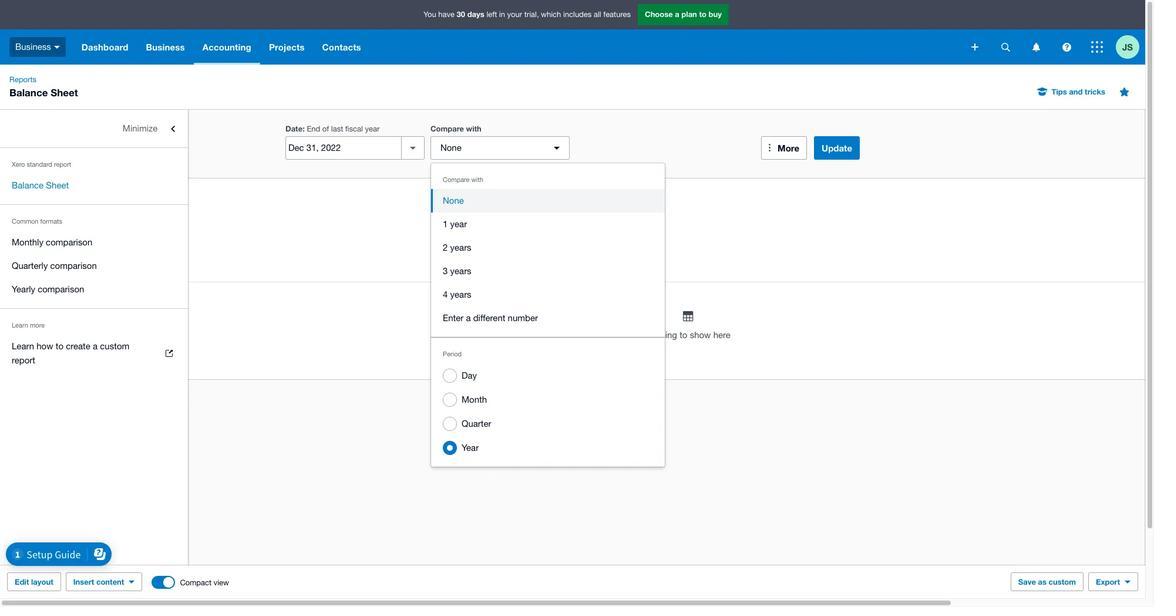 Task type: locate. For each thing, give the bounding box(es) containing it.
2 horizontal spatial a
[[675, 10, 679, 19]]

reports balance sheet
[[9, 75, 78, 99]]

comparison
[[46, 237, 92, 247], [50, 261, 97, 271], [38, 284, 84, 294]]

1 horizontal spatial year
[[450, 219, 467, 229]]

list box
[[431, 163, 665, 467]]

to inside report output element
[[680, 330, 687, 340]]

yearly
[[12, 284, 35, 294]]

accounting
[[202, 42, 251, 52]]

formats
[[40, 218, 62, 225]]

learn inside the learn how to create a custom report
[[12, 341, 34, 351]]

1 vertical spatial balance
[[12, 180, 44, 190]]

1 vertical spatial compare with
[[443, 176, 483, 183]]

0 vertical spatial sheet
[[51, 86, 78, 99]]

all
[[594, 10, 601, 19]]

a left plan
[[675, 10, 679, 19]]

learn how to create a custom report
[[12, 341, 129, 365]]

compare with
[[430, 124, 481, 133], [443, 176, 483, 183]]

to right how
[[56, 341, 63, 351]]

1 svg image from the left
[[1001, 43, 1010, 51]]

1 vertical spatial a
[[466, 313, 471, 323]]

different
[[473, 313, 505, 323]]

export
[[1096, 577, 1120, 587]]

years
[[450, 243, 471, 253], [450, 266, 471, 276], [450, 290, 471, 300]]

3 years from the top
[[450, 290, 471, 300]]

0 horizontal spatial custom
[[100, 341, 129, 351]]

tricks
[[1085, 87, 1105, 96]]

balance sheet
[[12, 180, 69, 190]]

choose a plan to buy
[[645, 10, 722, 19]]

report output element
[[26, 261, 1154, 365]]

0 vertical spatial years
[[450, 243, 471, 253]]

4 years
[[443, 290, 471, 300]]

years right 4
[[450, 290, 471, 300]]

2
[[443, 243, 448, 253]]

balance sheet link
[[0, 174, 188, 197]]

sheet inside "link"
[[46, 180, 69, 190]]

compare up 1 year
[[443, 176, 470, 183]]

year inside 'list box'
[[450, 219, 467, 229]]

navigation containing dashboard
[[73, 29, 963, 65]]

month
[[462, 395, 487, 405]]

includes
[[563, 10, 592, 19]]

custom right create
[[100, 341, 129, 351]]

0 vertical spatial none
[[440, 143, 461, 153]]

1 horizontal spatial svg image
[[1062, 43, 1071, 51]]

left
[[487, 10, 497, 19]]

1 vertical spatial custom
[[1049, 577, 1076, 587]]

report down learn more on the bottom of page
[[12, 355, 35, 365]]

svg image
[[1001, 43, 1010, 51], [1062, 43, 1071, 51]]

as
[[1038, 577, 1047, 587]]

compare with inside 'list box'
[[443, 176, 483, 183]]

business
[[15, 42, 51, 52], [146, 42, 185, 52], [26, 225, 62, 235]]

none up 1 year
[[443, 196, 464, 206]]

0 horizontal spatial of
[[38, 239, 46, 249]]

a inside "banner"
[[675, 10, 679, 19]]

0 vertical spatial compare
[[430, 124, 464, 133]]

compare inside 'list box'
[[443, 176, 470, 183]]

nothing to show here
[[646, 330, 730, 340]]

2 vertical spatial a
[[93, 341, 98, 351]]

0 vertical spatial custom
[[100, 341, 129, 351]]

balance down xero
[[12, 180, 44, 190]]

which
[[541, 10, 561, 19]]

monthly comparison
[[12, 237, 92, 247]]

2 vertical spatial to
[[56, 341, 63, 351]]

1 vertical spatial comparison
[[50, 261, 97, 271]]

2 years from the top
[[450, 266, 471, 276]]

0 vertical spatial with
[[466, 124, 481, 133]]

0 vertical spatial of
[[322, 125, 329, 133]]

show
[[690, 330, 711, 340]]

1 horizontal spatial a
[[466, 313, 471, 323]]

0 horizontal spatial svg image
[[1001, 43, 1010, 51]]

of
[[322, 125, 329, 133], [38, 239, 46, 249]]

2 learn from the top
[[12, 341, 34, 351]]

0 horizontal spatial business button
[[0, 29, 73, 65]]

with inside 'list box'
[[471, 176, 483, 183]]

1 horizontal spatial to
[[680, 330, 687, 340]]

banner containing js
[[0, 0, 1145, 65]]

31,
[[92, 239, 104, 249]]

1 vertical spatial none
[[443, 196, 464, 206]]

more
[[30, 322, 45, 329]]

balance
[[9, 86, 48, 99], [12, 180, 44, 190]]

learn down learn more on the bottom of page
[[12, 341, 34, 351]]

view
[[214, 578, 229, 587]]

group
[[431, 163, 665, 467]]

year right fiscal
[[365, 125, 380, 133]]

1 vertical spatial sheet
[[46, 180, 69, 190]]

none
[[440, 143, 461, 153], [443, 196, 464, 206]]

minimize button
[[0, 117, 188, 140]]

day button
[[431, 364, 665, 388]]

custom inside the learn how to create a custom report
[[100, 341, 129, 351]]

with down none popup button
[[471, 176, 483, 183]]

remove from favorites image
[[1112, 80, 1136, 103]]

none inside popup button
[[440, 143, 461, 153]]

learn for learn more
[[12, 322, 28, 329]]

a inside the learn how to create a custom report
[[93, 341, 98, 351]]

comparison down "december"
[[50, 261, 97, 271]]

create
[[66, 341, 90, 351]]

0 horizontal spatial a
[[93, 341, 98, 351]]

svg image
[[1091, 41, 1103, 53], [1032, 43, 1040, 51], [971, 43, 978, 51], [54, 46, 60, 49]]

to left "show" on the right bottom of page
[[680, 330, 687, 340]]

compare with up none popup button
[[430, 124, 481, 133]]

years right 2
[[450, 243, 471, 253]]

a right create
[[93, 341, 98, 351]]

with
[[466, 124, 481, 133], [471, 176, 483, 183]]

trial,
[[524, 10, 539, 19]]

xero
[[12, 161, 25, 168]]

1 years from the top
[[450, 243, 471, 253]]

in
[[499, 10, 505, 19]]

number
[[508, 313, 538, 323]]

3 years
[[443, 266, 471, 276]]

0 vertical spatial balance
[[9, 86, 48, 99]]

1 vertical spatial years
[[450, 266, 471, 276]]

yearly comparison link
[[0, 278, 188, 301]]

1 learn from the top
[[12, 322, 28, 329]]

1 horizontal spatial of
[[322, 125, 329, 133]]

2 vertical spatial years
[[450, 290, 471, 300]]

1 vertical spatial year
[[450, 219, 467, 229]]

as
[[26, 239, 36, 249]]

year
[[365, 125, 380, 133], [450, 219, 467, 229]]

year right 1
[[450, 219, 467, 229]]

custom right as
[[1049, 577, 1076, 587]]

0 vertical spatial year
[[365, 125, 380, 133]]

update button
[[814, 136, 860, 160]]

2 horizontal spatial to
[[699, 10, 707, 19]]

0 vertical spatial report
[[54, 161, 71, 168]]

a right enter
[[466, 313, 471, 323]]

comparison down the quarterly comparison
[[38, 284, 84, 294]]

a
[[675, 10, 679, 19], [466, 313, 471, 323], [93, 341, 98, 351]]

1 year
[[443, 219, 467, 229]]

0 horizontal spatial to
[[56, 341, 63, 351]]

years right '3'
[[450, 266, 471, 276]]

1 vertical spatial report
[[12, 355, 35, 365]]

contacts button
[[313, 29, 370, 65]]

tips and tricks button
[[1030, 82, 1112, 101]]

comparison for quarterly comparison
[[50, 261, 97, 271]]

group containing none
[[431, 163, 665, 467]]

of right as at the top
[[38, 239, 46, 249]]

banner
[[0, 0, 1145, 65]]

business button
[[0, 29, 73, 65], [137, 29, 194, 65]]

1 vertical spatial with
[[471, 176, 483, 183]]

1 horizontal spatial report
[[54, 161, 71, 168]]

sheet up minimize 'button'
[[51, 86, 78, 99]]

dashboard
[[82, 42, 128, 52]]

year button
[[431, 436, 665, 460]]

0 vertical spatial to
[[699, 10, 707, 19]]

day
[[462, 371, 477, 381]]

none button
[[431, 189, 665, 213]]

0 vertical spatial a
[[675, 10, 679, 19]]

years for 4 years
[[450, 290, 471, 300]]

navigation
[[73, 29, 963, 65]]

0 vertical spatial learn
[[12, 322, 28, 329]]

1 vertical spatial to
[[680, 330, 687, 340]]

2 vertical spatial comparison
[[38, 284, 84, 294]]

1 horizontal spatial business button
[[137, 29, 194, 65]]

compare
[[430, 124, 464, 133], [443, 176, 470, 183]]

none right the list of convenience dates icon
[[440, 143, 461, 153]]

projects button
[[260, 29, 313, 65]]

2 svg image from the left
[[1062, 43, 1071, 51]]

balance down reports link
[[9, 86, 48, 99]]

date : end of last fiscal year
[[285, 124, 380, 133]]

0 horizontal spatial report
[[12, 355, 35, 365]]

learn
[[12, 322, 28, 329], [12, 341, 34, 351]]

0 vertical spatial comparison
[[46, 237, 92, 247]]

navigation inside "banner"
[[73, 29, 963, 65]]

none button
[[430, 136, 570, 160]]

sheet down the xero standard report on the top
[[46, 180, 69, 190]]

1 vertical spatial compare
[[443, 176, 470, 183]]

a inside button
[[466, 313, 471, 323]]

enter
[[443, 313, 464, 323]]

sheet
[[51, 86, 78, 99], [46, 180, 69, 190]]

how
[[37, 341, 53, 351]]

tips and tricks
[[1052, 87, 1105, 96]]

0 horizontal spatial year
[[365, 125, 380, 133]]

to
[[699, 10, 707, 19], [680, 330, 687, 340], [56, 341, 63, 351]]

report right standard
[[54, 161, 71, 168]]

compare up none popup button
[[430, 124, 464, 133]]

of left 'last'
[[322, 125, 329, 133]]

1 vertical spatial of
[[38, 239, 46, 249]]

report
[[54, 161, 71, 168], [12, 355, 35, 365]]

comparison down the formats
[[46, 237, 92, 247]]

compare with up 1 year
[[443, 176, 483, 183]]

december
[[49, 239, 89, 249]]

1 vertical spatial learn
[[12, 341, 34, 351]]

1 horizontal spatial custom
[[1049, 577, 1076, 587]]

to left buy
[[699, 10, 707, 19]]

with up none popup button
[[466, 124, 481, 133]]

3
[[443, 266, 448, 276]]

learn left more
[[12, 322, 28, 329]]



Task type: describe. For each thing, give the bounding box(es) containing it.
compact
[[180, 578, 211, 587]]

learn for learn how to create a custom report
[[12, 341, 34, 351]]

years for 2 years
[[450, 243, 471, 253]]

end
[[307, 125, 320, 133]]

and
[[1069, 87, 1083, 96]]

monthly comparison link
[[0, 231, 188, 254]]

enter a different number
[[443, 313, 538, 323]]

choose
[[645, 10, 673, 19]]

edit layout
[[15, 577, 53, 587]]

js
[[1122, 41, 1133, 52]]

date
[[285, 124, 303, 133]]

period
[[443, 351, 462, 358]]

save
[[1018, 577, 1036, 587]]

comparison for yearly comparison
[[38, 284, 84, 294]]

learn more
[[12, 322, 45, 329]]

of inside business as of december 31, 2022
[[38, 239, 46, 249]]

insert
[[73, 577, 94, 587]]

you
[[423, 10, 436, 19]]

have
[[438, 10, 455, 19]]

Select end date field
[[286, 137, 401, 159]]

save as custom
[[1018, 577, 1076, 587]]

learn how to create a custom report link
[[0, 335, 188, 372]]

more
[[778, 143, 799, 153]]

a for enter
[[466, 313, 471, 323]]

export button
[[1088, 573, 1138, 591]]

insert content
[[73, 577, 124, 587]]

custom inside save as custom button
[[1049, 577, 1076, 587]]

projects
[[269, 42, 305, 52]]

years for 3 years
[[450, 266, 471, 276]]

days
[[467, 10, 484, 19]]

:
[[303, 124, 305, 133]]

accounting button
[[194, 29, 260, 65]]

features
[[603, 10, 631, 19]]

list of convenience dates image
[[401, 136, 425, 160]]

plan
[[681, 10, 697, 19]]

of inside date : end of last fiscal year
[[322, 125, 329, 133]]

year
[[462, 443, 479, 453]]

4
[[443, 290, 448, 300]]

business as of december 31, 2022
[[26, 225, 126, 249]]

1 business button from the left
[[0, 29, 73, 65]]

common
[[12, 218, 38, 225]]

reports link
[[5, 74, 41, 86]]

yearly comparison
[[12, 284, 84, 294]]

reports
[[9, 75, 36, 84]]

enter a different number button
[[431, 307, 665, 330]]

buy
[[709, 10, 722, 19]]

xero standard report
[[12, 161, 71, 168]]

month button
[[431, 388, 665, 412]]

edit
[[15, 577, 29, 587]]

tips
[[1052, 87, 1067, 96]]

a for choose
[[675, 10, 679, 19]]

dashboard link
[[73, 29, 137, 65]]

to inside "banner"
[[699, 10, 707, 19]]

common formats
[[12, 218, 62, 225]]

balance inside "reports balance sheet"
[[9, 86, 48, 99]]

you have 30 days left in your trial, which includes all features
[[423, 10, 631, 19]]

compact view
[[180, 578, 229, 587]]

0 vertical spatial compare with
[[430, 124, 481, 133]]

to inside the learn how to create a custom report
[[56, 341, 63, 351]]

standard
[[27, 161, 52, 168]]

none inside button
[[443, 196, 464, 206]]

last
[[331, 125, 343, 133]]

1
[[443, 219, 448, 229]]

year inside date : end of last fiscal year
[[365, 125, 380, 133]]

layout
[[31, 577, 53, 587]]

edit layout button
[[7, 573, 61, 591]]

comparison for monthly comparison
[[46, 237, 92, 247]]

sheet inside "reports balance sheet"
[[51, 86, 78, 99]]

2 business button from the left
[[137, 29, 194, 65]]

nothing
[[646, 330, 677, 340]]

quarter
[[462, 419, 491, 429]]

svg image inside business popup button
[[54, 46, 60, 49]]

content
[[96, 577, 124, 587]]

insert content button
[[66, 573, 142, 591]]

js button
[[1116, 29, 1145, 65]]

save as custom button
[[1011, 573, 1084, 591]]

fiscal
[[345, 125, 363, 133]]

quarterly
[[12, 261, 48, 271]]

update
[[822, 143, 852, 153]]

balance inside balance sheet "link"
[[12, 180, 44, 190]]

business inside business as of december 31, 2022
[[26, 225, 62, 235]]

report inside the learn how to create a custom report
[[12, 355, 35, 365]]

minimize
[[123, 123, 158, 133]]

here
[[713, 330, 730, 340]]

list box containing none
[[431, 163, 665, 467]]

more button
[[761, 136, 807, 160]]

30
[[457, 10, 465, 19]]

Report title field
[[22, 193, 1148, 220]]



Task type: vqa. For each thing, say whether or not it's contained in the screenshot.


